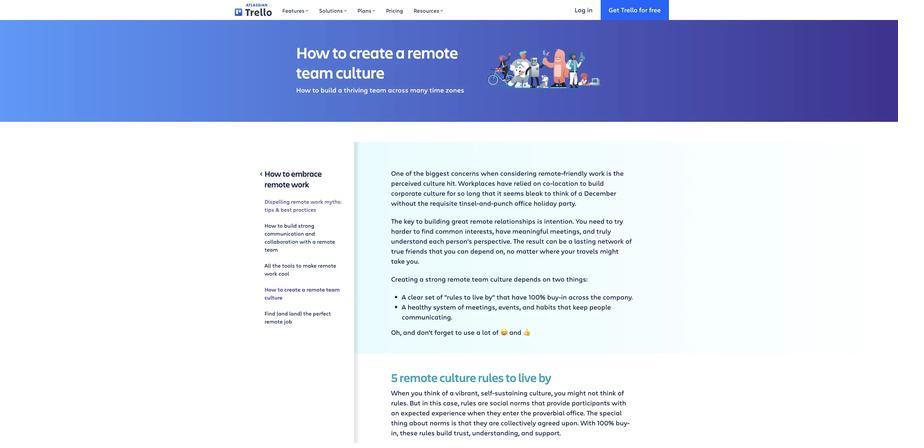 Task type: locate. For each thing, give the bounding box(es) containing it.
rules
[[478, 370, 504, 386], [461, 399, 476, 408], [419, 429, 435, 438]]

the up people
[[591, 293, 601, 302]]

a left healthy
[[402, 303, 406, 312]]

culture down biggest in the top of the page
[[423, 179, 445, 188]]

how to create a remote team culture link
[[265, 283, 344, 304]]

and down practices
[[305, 230, 315, 237]]

0 horizontal spatial rules
[[419, 429, 435, 438]]

0 horizontal spatial in
[[422, 399, 428, 408]]

1 horizontal spatial is
[[537, 217, 543, 226]]

to inside "a clear set of "rules to live by" that have 100% buy-in across the company. a healthy system of meetings, events, and habits that keep people communicating."
[[464, 293, 471, 302]]

in inside "a clear set of "rules to live by" that have 100% buy-in across the company. a healthy system of meetings, events, and habits that keep people communicating."
[[561, 293, 567, 302]]

0 horizontal spatial might
[[568, 389, 586, 398]]

when down vibrant,
[[468, 409, 485, 418]]

cool
[[279, 270, 289, 277]]

live left by
[[519, 370, 537, 386]]

building
[[424, 217, 450, 226]]

0 vertical spatial have
[[497, 179, 512, 188]]

1 horizontal spatial norms
[[510, 399, 530, 408]]

don't
[[417, 328, 433, 337]]

0 vertical spatial meetings,
[[550, 227, 581, 236]]

remote inside the key to building great remote relationships is intention. you need to try harder to find common interests, have meaningful meetings, and truly understand each person's perspective. the result can be a lasting network of true friends that you can depend on, no matter where your travels might take you.
[[470, 217, 493, 226]]

think down the location
[[553, 189, 569, 198]]

1 vertical spatial buy-
[[616, 419, 630, 428]]

1 vertical spatial might
[[568, 389, 586, 398]]

0 vertical spatial is
[[607, 169, 612, 178]]

is up december
[[607, 169, 612, 178]]

to inside how to embrace remote work
[[283, 169, 290, 179]]

1 horizontal spatial create
[[349, 42, 393, 63]]

culture up requisite
[[423, 189, 446, 198]]

sustaining
[[495, 389, 528, 398]]

1 horizontal spatial with
[[612, 399, 626, 408]]

have up perspective.
[[496, 227, 511, 236]]

that down culture,
[[532, 399, 545, 408]]

1 vertical spatial on
[[543, 275, 551, 284]]

of left 😄
[[493, 328, 499, 337]]

1 vertical spatial with
[[612, 399, 626, 408]]

when inside one of the biggest concerns when considering remote-friendly work is the perceived culture hit. workplaces have relied on co-location to build corporate culture for so long that it seems bleak to think of a december without the requisite tinsel-and-punch office holiday party.
[[481, 169, 499, 178]]

and down collectively
[[521, 429, 533, 438]]

1 horizontal spatial on
[[543, 275, 551, 284]]

norms down "experience"
[[430, 419, 450, 428]]

and left 'habits' on the bottom
[[523, 303, 535, 312]]

and inside how to build strong communication and collaboration with a remote team
[[305, 230, 315, 237]]

tinsel-
[[459, 199, 479, 208]]

build up "communication"
[[284, 222, 297, 229]]

0 horizontal spatial meetings,
[[466, 303, 497, 312]]

think
[[553, 189, 569, 198], [424, 389, 440, 398], [600, 389, 616, 398]]

work inside how to embrace remote work
[[291, 179, 309, 190]]

two
[[552, 275, 565, 284]]

you up the but
[[411, 389, 423, 398]]

1 vertical spatial are
[[489, 419, 499, 428]]

that left keep
[[558, 303, 571, 312]]

live inside 5 remote culture rules to live by when you think of a vibrant, self-sustaining culture, you might not think of rules. but in this case, rules are social norms that provide participants with an expected experience when they enter the proverbial office. the special thing about norms is that they are collectively agreed upon. with 100% buy- in, these rules build trust, understanding, and support.
[[519, 370, 537, 386]]

log in
[[575, 6, 593, 14]]

that up and-
[[482, 189, 496, 198]]

work inside one of the biggest concerns when considering remote-friendly work is the perceived culture hit. workplaces have relied on co-location to build corporate culture for so long that it seems bleak to think of a december without the requisite tinsel-and-punch office holiday party.
[[589, 169, 605, 178]]

hit.
[[447, 179, 457, 188]]

relationships
[[495, 217, 536, 226]]

that up trust,
[[458, 419, 472, 428]]

a inside how to create a remote team culture
[[302, 286, 305, 293]]

1 vertical spatial when
[[468, 409, 485, 418]]

that up events,
[[497, 293, 510, 302]]

on left two
[[543, 275, 551, 284]]

team inside how to build strong communication and collaboration with a remote team
[[265, 246, 278, 253]]

build inside how to build strong communication and collaboration with a remote team
[[284, 222, 297, 229]]

of up case,
[[442, 389, 448, 398]]

how to embrace remote work
[[265, 169, 322, 190]]

create for how to create a remote team culture how to build a thriving team across many time zones
[[349, 42, 393, 63]]

0 vertical spatial are
[[478, 399, 488, 408]]

the right "land)"
[[303, 310, 312, 317]]

1 vertical spatial a
[[402, 303, 406, 312]]

1 vertical spatial they
[[473, 419, 487, 428]]

work up december
[[589, 169, 605, 178]]

not
[[588, 389, 599, 398]]

1 vertical spatial create
[[284, 286, 301, 293]]

0 horizontal spatial strong
[[298, 222, 315, 229]]

strong down practices
[[298, 222, 315, 229]]

think up this
[[424, 389, 440, 398]]

workplaces
[[458, 179, 495, 188]]

live left 'by"' at the right bottom of page
[[472, 293, 483, 302]]

1 vertical spatial is
[[537, 217, 543, 226]]

1 horizontal spatial strong
[[425, 275, 446, 284]]

atlassian trello image
[[235, 4, 272, 16]]

0 horizontal spatial across
[[388, 86, 409, 95]]

rules up self-
[[478, 370, 504, 386]]

perfect
[[313, 310, 331, 317]]

are down self-
[[478, 399, 488, 408]]

can down person's
[[457, 247, 469, 256]]

0 horizontal spatial 100%
[[529, 293, 546, 302]]

might inside the key to building great remote relationships is intention. you need to try harder to find common interests, have meaningful meetings, and truly understand each person's perspective. the result can be a lasting network of true friends that you can depend on, no matter where your travels might take you.
[[600, 247, 619, 256]]

0 vertical spatial with
[[300, 238, 311, 245]]

job
[[284, 318, 292, 325]]

plans
[[358, 7, 371, 14]]

across for how to create a remote team culture
[[388, 86, 409, 95]]

0 vertical spatial strong
[[298, 222, 315, 229]]

0 horizontal spatial live
[[472, 293, 483, 302]]

1 vertical spatial can
[[457, 247, 469, 256]]

the inside all the tools to make remote work cool
[[272, 262, 281, 269]]

0 horizontal spatial with
[[300, 238, 311, 245]]

the
[[391, 217, 402, 226], [513, 237, 525, 246], [587, 409, 598, 418]]

of right set
[[437, 293, 443, 302]]

meetings, inside "a clear set of "rules to live by" that have 100% buy-in across the company. a healthy system of meetings, events, and habits that keep people communicating."
[[466, 303, 497, 312]]

create inside 'how to create a remote team culture how to build a thriving team across many time zones'
[[349, 42, 393, 63]]

time
[[430, 86, 444, 95]]

1 vertical spatial meetings,
[[466, 303, 497, 312]]

forget
[[435, 328, 454, 337]]

they up understanding,
[[473, 419, 487, 428]]

0 vertical spatial they
[[487, 409, 501, 418]]

you down person's
[[444, 247, 456, 256]]

in down two
[[561, 293, 567, 302]]

0 horizontal spatial for
[[447, 189, 456, 198]]

1 horizontal spatial can
[[546, 237, 557, 246]]

holiday
[[534, 199, 557, 208]]

on up bleak
[[533, 179, 541, 188]]

0 horizontal spatial create
[[284, 286, 301, 293]]

culture up thriving
[[336, 62, 385, 83]]

1 horizontal spatial across
[[569, 293, 589, 302]]

build up december
[[588, 179, 604, 188]]

0 vertical spatial rules
[[478, 370, 504, 386]]

the up perceived
[[414, 169, 424, 178]]

think right not
[[600, 389, 616, 398]]

pricing
[[386, 7, 403, 14]]

when up workplaces
[[481, 169, 499, 178]]

the up december
[[613, 169, 624, 178]]

in right log
[[587, 6, 593, 14]]

can up 'where'
[[546, 237, 557, 246]]

for left so
[[447, 189, 456, 198]]

is inside 5 remote culture rules to live by when you think of a vibrant, self-sustaining culture, you might not think of rules. but in this case, rules are social norms that provide participants with an expected experience when they enter the proverbial office. the special thing about norms is that they are collectively agreed upon. with 100% buy- in, these rules build trust, understanding, and support.
[[451, 419, 457, 428]]

1 horizontal spatial you
[[444, 247, 456, 256]]

in right the but
[[422, 399, 428, 408]]

is inside one of the biggest concerns when considering remote-friendly work is the perceived culture hit. workplaces have relied on co-location to build corporate culture for so long that it seems bleak to think of a december without the requisite tinsel-and-punch office holiday party.
[[607, 169, 612, 178]]

might inside 5 remote culture rules to live by when you think of a vibrant, self-sustaining culture, you might not think of rules. but in this case, rules are social norms that provide participants with an expected experience when they enter the proverbial office. the special thing about norms is that they are collectively agreed upon. with 100% buy- in, these rules build trust, understanding, and support.
[[568, 389, 586, 398]]

0 vertical spatial 100%
[[529, 293, 546, 302]]

create inside how to create a remote team culture
[[284, 286, 301, 293]]

how inside how to embrace remote work
[[265, 169, 281, 179]]

the up no
[[513, 237, 525, 246]]

people
[[590, 303, 611, 312]]

the up collectively
[[521, 409, 531, 418]]

2 horizontal spatial think
[[600, 389, 616, 398]]

find
[[265, 310, 275, 317]]

0 horizontal spatial can
[[457, 247, 469, 256]]

build left trust,
[[437, 429, 452, 438]]

1 horizontal spatial meetings,
[[550, 227, 581, 236]]

depend
[[470, 247, 494, 256]]

the right all
[[272, 262, 281, 269]]

can
[[546, 237, 557, 246], [457, 247, 469, 256]]

each
[[429, 237, 444, 246]]

that down the each
[[429, 247, 443, 256]]

intention.
[[544, 217, 574, 226]]

try
[[615, 217, 623, 226]]

meetings,
[[550, 227, 581, 236], [466, 303, 497, 312]]

with up special
[[612, 399, 626, 408]]

1 horizontal spatial might
[[600, 247, 619, 256]]

best
[[281, 206, 292, 213]]

with inside how to build strong communication and collaboration with a remote team
[[300, 238, 311, 245]]

they down social
[[487, 409, 501, 418]]

0 horizontal spatial the
[[391, 217, 402, 226]]

100% inside "a clear set of "rules to live by" that have 100% buy-in across the company. a healthy system of meetings, events, and habits that keep people communicating."
[[529, 293, 546, 302]]

experience
[[432, 409, 466, 418]]

buy- up 'habits' on the bottom
[[547, 293, 561, 302]]

1 horizontal spatial 100%
[[597, 419, 614, 428]]

0 vertical spatial buy-
[[547, 293, 561, 302]]

remote-
[[539, 169, 564, 178]]

work down all
[[265, 270, 277, 277]]

might left not
[[568, 389, 586, 398]]

friendly
[[564, 169, 587, 178]]

land)
[[289, 310, 302, 317]]

1 horizontal spatial live
[[519, 370, 537, 386]]

work up practices
[[311, 198, 323, 205]]

across inside 'how to create a remote team culture how to build a thriving team across many time zones'
[[388, 86, 409, 95]]

a inside the key to building great remote relationships is intention. you need to try harder to find common interests, have meaningful meetings, and truly understand each person's perspective. the result can be a lasting network of true friends that you can depend on, no matter where your travels might take you.
[[569, 237, 573, 246]]

perspective.
[[474, 237, 512, 246]]

solutions
[[319, 7, 343, 14]]

have inside "a clear set of "rules to live by" that have 100% buy-in across the company. a healthy system of meetings, events, and habits that keep people communicating."
[[512, 293, 527, 302]]

the
[[414, 169, 424, 178], [613, 169, 624, 178], [418, 199, 428, 208], [272, 262, 281, 269], [591, 293, 601, 302], [303, 310, 312, 317], [521, 409, 531, 418]]

buy-
[[547, 293, 561, 302], [616, 419, 630, 428]]

meetings, inside the key to building great remote relationships is intention. you need to try harder to find common interests, have meaningful meetings, and truly understand each person's perspective. the result can be a lasting network of true friends that you can depend on, no matter where your travels might take you.
[[550, 227, 581, 236]]

corporate
[[391, 189, 422, 198]]

dispelling remote work myths: tips & best practices link
[[265, 195, 344, 217]]

is inside the key to building great remote relationships is intention. you need to try harder to find common interests, have meaningful meetings, and truly understand each person's perspective. the result can be a lasting network of true friends that you can depend on, no matter where your travels might take you.
[[537, 217, 543, 226]]

across left many
[[388, 86, 409, 95]]

log in link
[[567, 0, 601, 20]]

no
[[507, 247, 515, 256]]

they
[[487, 409, 501, 418], [473, 419, 487, 428]]

a inside how to build strong communication and collaboration with a remote team
[[312, 238, 316, 245]]

1 vertical spatial in
[[561, 293, 567, 302]]

is down "experience"
[[451, 419, 457, 428]]

have
[[497, 179, 512, 188], [496, 227, 511, 236], [512, 293, 527, 302]]

lot
[[482, 328, 491, 337]]

0 horizontal spatial on
[[533, 179, 541, 188]]

1 vertical spatial have
[[496, 227, 511, 236]]

rules.
[[391, 399, 408, 408]]

requisite
[[430, 199, 458, 208]]

1 vertical spatial across
[[569, 293, 589, 302]]

5 remote culture rules to live by when you think of a vibrant, self-sustaining culture, you might not think of rules. but in this case, rules are social norms that provide participants with an expected experience when they enter the proverbial office. the special thing about norms is that they are collectively agreed upon. with 100% buy- in, these rules build trust, understanding, and support.
[[391, 370, 630, 438]]

2 vertical spatial have
[[512, 293, 527, 302]]

to inside how to create a remote team culture
[[278, 286, 283, 293]]

1 horizontal spatial rules
[[461, 399, 476, 408]]

1 vertical spatial for
[[447, 189, 456, 198]]

across up keep
[[569, 293, 589, 302]]

you up provide
[[555, 389, 566, 398]]

so
[[458, 189, 465, 198]]

work inside all the tools to make remote work cool
[[265, 270, 277, 277]]

2 horizontal spatial the
[[587, 409, 598, 418]]

0 vertical spatial might
[[600, 247, 619, 256]]

live
[[472, 293, 483, 302], [519, 370, 537, 386]]

0 vertical spatial the
[[391, 217, 402, 226]]

2 vertical spatial is
[[451, 419, 457, 428]]

2 vertical spatial the
[[587, 409, 598, 418]]

office
[[515, 199, 532, 208]]

0 vertical spatial create
[[349, 42, 393, 63]]

relied
[[514, 179, 532, 188]]

0 horizontal spatial buy-
[[547, 293, 561, 302]]

with down "communication"
[[300, 238, 311, 245]]

remote inside 5 remote culture rules to live by when you think of a vibrant, self-sustaining culture, you might not think of rules. but in this case, rules are social norms that provide participants with an expected experience when they enter the proverbial office. the special thing about norms is that they are collectively agreed upon. with 100% buy- in, these rules build trust, understanding, and support.
[[400, 370, 438, 386]]

0 vertical spatial on
[[533, 179, 541, 188]]

build inside one of the biggest concerns when considering remote-friendly work is the perceived culture hit. workplaces have relied on co-location to build corporate culture for so long that it seems bleak to think of a december without the requisite tinsel-and-punch office holiday party.
[[588, 179, 604, 188]]

1 horizontal spatial for
[[639, 6, 648, 14]]

2 horizontal spatial is
[[607, 169, 612, 178]]

find (and land) the perfect remote job link
[[265, 307, 344, 328]]

1 horizontal spatial buy-
[[616, 419, 630, 428]]

0 horizontal spatial is
[[451, 419, 457, 428]]

that inside the key to building great remote relationships is intention. you need to try harder to find common interests, have meaningful meetings, and truly understand each person's perspective. the result can be a lasting network of true friends that you can depend on, no matter where your travels might take you.
[[429, 247, 443, 256]]

have up events,
[[512, 293, 527, 302]]

is
[[607, 169, 612, 178], [537, 217, 543, 226], [451, 419, 457, 428]]

rules down about
[[419, 429, 435, 438]]

norms down sustaining
[[510, 399, 530, 408]]

2 vertical spatial in
[[422, 399, 428, 408]]

meetings, up the be
[[550, 227, 581, 236]]

you.
[[407, 257, 419, 266]]

might down network
[[600, 247, 619, 256]]

the up harder
[[391, 217, 402, 226]]

100% down special
[[597, 419, 614, 428]]

buy- down special
[[616, 419, 630, 428]]

how inside how to create a remote team culture
[[265, 286, 276, 293]]

1 a from the top
[[402, 293, 406, 302]]

0 vertical spatial for
[[639, 6, 648, 14]]

buy- inside 5 remote culture rules to live by when you think of a vibrant, self-sustaining culture, you might not think of rules. but in this case, rules are social norms that provide participants with an expected experience when they enter the proverbial office. the special thing about norms is that they are collectively agreed upon. with 100% buy- in, these rules build trust, understanding, and support.
[[616, 419, 630, 428]]

buy- inside "a clear set of "rules to live by" that have 100% buy-in across the company. a healthy system of meetings, events, and habits that keep people communicating."
[[547, 293, 561, 302]]

build inside 'how to create a remote team culture how to build a thriving team across many time zones'
[[321, 86, 337, 95]]

100% up 'habits' on the bottom
[[529, 293, 546, 302]]

strong up set
[[425, 275, 446, 284]]

0 vertical spatial live
[[472, 293, 483, 302]]

culture up find
[[265, 294, 283, 301]]

1 horizontal spatial in
[[561, 293, 567, 302]]

on inside one of the biggest concerns when considering remote-friendly work is the perceived culture hit. workplaces have relied on co-location to build corporate culture for so long that it seems bleak to think of a december without the requisite tinsel-and-punch office holiday party.
[[533, 179, 541, 188]]

zones
[[446, 86, 464, 95]]

dispelling remote work myths: tips & best practices
[[265, 198, 342, 213]]

0 vertical spatial across
[[388, 86, 409, 95]]

build left thriving
[[321, 86, 337, 95]]

work up dispelling remote work myths: tips & best practices
[[291, 179, 309, 190]]

how inside how to build strong communication and collaboration with a remote team
[[265, 222, 276, 229]]

0 vertical spatial can
[[546, 237, 557, 246]]

1 vertical spatial live
[[519, 370, 537, 386]]

interests,
[[465, 227, 494, 236]]

solutions button
[[314, 0, 352, 20]]

2 vertical spatial rules
[[419, 429, 435, 438]]

of inside the key to building great remote relationships is intention. you need to try harder to find common interests, have meaningful meetings, and truly understand each person's perspective. the result can be a lasting network of true friends that you can depend on, no matter where your travels might take you.
[[626, 237, 632, 246]]

for left free
[[639, 6, 648, 14]]

create for how to create a remote team culture
[[284, 286, 301, 293]]

1 vertical spatial 100%
[[597, 419, 614, 428]]

network
[[598, 237, 624, 246]]

0 vertical spatial a
[[402, 293, 406, 302]]

lasting
[[574, 237, 596, 246]]

0 vertical spatial norms
[[510, 399, 530, 408]]

have up it
[[497, 179, 512, 188]]

features button
[[277, 0, 314, 20]]

rules down vibrant,
[[461, 399, 476, 408]]

👍
[[523, 328, 531, 337]]

might
[[600, 247, 619, 256], [568, 389, 586, 398]]

of up special
[[618, 389, 624, 398]]

0 vertical spatial when
[[481, 169, 499, 178]]

across inside "a clear set of "rules to live by" that have 100% buy-in across the company. a healthy system of meetings, events, and habits that keep people communicating."
[[569, 293, 589, 302]]

when
[[481, 169, 499, 178], [468, 409, 485, 418]]

2 horizontal spatial in
[[587, 6, 593, 14]]

(and
[[277, 310, 288, 317]]

with
[[581, 419, 596, 428]]

1 horizontal spatial are
[[489, 419, 499, 428]]

considering
[[500, 169, 537, 178]]

1 horizontal spatial the
[[513, 237, 525, 246]]

meetings, down 'by"' at the right bottom of page
[[466, 303, 497, 312]]

of up party.
[[571, 189, 577, 198]]

is up meaningful
[[537, 217, 543, 226]]

1 horizontal spatial think
[[553, 189, 569, 198]]

0 horizontal spatial are
[[478, 399, 488, 408]]

meaningful
[[513, 227, 549, 236]]

the down participants
[[587, 409, 598, 418]]

culture up vibrant,
[[440, 370, 476, 386]]

to
[[332, 42, 347, 63], [313, 86, 319, 95], [283, 169, 290, 179], [580, 179, 587, 188], [545, 189, 551, 198], [416, 217, 423, 226], [606, 217, 613, 226], [278, 222, 283, 229], [414, 227, 420, 236], [296, 262, 302, 269], [278, 286, 283, 293], [464, 293, 471, 302], [455, 328, 462, 337], [506, 370, 517, 386]]

tools
[[282, 262, 295, 269]]

a left clear
[[402, 293, 406, 302]]

build
[[321, 86, 337, 95], [588, 179, 604, 188], [284, 222, 297, 229], [437, 429, 452, 438]]

are up understanding,
[[489, 419, 499, 428]]

0 horizontal spatial norms
[[430, 419, 450, 428]]

of right network
[[626, 237, 632, 246]]

and up lasting
[[583, 227, 595, 236]]



Task type: vqa. For each thing, say whether or not it's contained in the screenshot.
tips at top left
yes



Task type: describe. For each thing, give the bounding box(es) containing it.
2 horizontal spatial rules
[[478, 370, 504, 386]]

culture,
[[529, 389, 553, 398]]

a inside one of the biggest concerns when considering remote-friendly work is the perceived culture hit. workplaces have relied on co-location to build corporate culture for so long that it seems bleak to think of a december without the requisite tinsel-and-punch office holiday party.
[[579, 189, 583, 198]]

1 vertical spatial rules
[[461, 399, 476, 408]]

culture inside how to create a remote team culture
[[265, 294, 283, 301]]

creating
[[391, 275, 418, 284]]

for inside one of the biggest concerns when considering remote-friendly work is the perceived culture hit. workplaces have relied on co-location to build corporate culture for so long that it seems bleak to think of a december without the requisite tinsel-and-punch office holiday party.
[[447, 189, 456, 198]]

to inside all the tools to make remote work cool
[[296, 262, 302, 269]]

seems
[[503, 189, 524, 198]]

free
[[649, 6, 661, 14]]

true
[[391, 247, 404, 256]]

agreed
[[538, 419, 560, 428]]

to inside 5 remote culture rules to live by when you think of a vibrant, self-sustaining culture, you might not think of rules. but in this case, rules are social norms that provide participants with an expected experience when they enter the proverbial office. the special thing about norms is that they are collectively agreed upon. with 100% buy- in, these rules build trust, understanding, and support.
[[506, 370, 517, 386]]

remote inside how to embrace remote work
[[265, 179, 290, 190]]

the inside 'find (and land) the perfect remote job'
[[303, 310, 312, 317]]

remote inside dispelling remote work myths: tips & best practices
[[291, 198, 309, 205]]

social
[[490, 399, 508, 408]]

a clear set of "rules to live by" that have 100% buy-in across the company. a healthy system of meetings, events, and habits that keep people communicating.
[[402, 293, 633, 322]]

and inside 5 remote culture rules to live by when you think of a vibrant, self-sustaining culture, you might not think of rules. but in this case, rules are social norms that provide participants with an expected experience when they enter the proverbial office. the special thing about norms is that they are collectively agreed upon. with 100% buy- in, these rules build trust, understanding, and support.
[[521, 429, 533, 438]]

punch
[[494, 199, 513, 208]]

have inside the key to building great remote relationships is intention. you need to try harder to find common interests, have meaningful meetings, and truly understand each person's perspective. the result can be a lasting network of true friends that you can depend on, no matter where your travels might take you.
[[496, 227, 511, 236]]

when inside 5 remote culture rules to live by when you think of a vibrant, self-sustaining culture, you might not think of rules. but in this case, rules are social norms that provide participants with an expected experience when they enter the proverbial office. the special thing about norms is that they are collectively agreed upon. with 100% buy- in, these rules build trust, understanding, and support.
[[468, 409, 485, 418]]

things:
[[567, 275, 588, 284]]

embrace
[[291, 169, 322, 179]]

1 vertical spatial norms
[[430, 419, 450, 428]]

self-
[[481, 389, 495, 398]]

on,
[[496, 247, 505, 256]]

trust,
[[454, 429, 471, 438]]

in inside 5 remote culture rules to live by when you think of a vibrant, self-sustaining culture, you might not think of rules. but in this case, rules are social norms that provide participants with an expected experience when they enter the proverbial office. the special thing about norms is that they are collectively agreed upon. with 100% buy- in, these rules build trust, understanding, and support.
[[422, 399, 428, 408]]

features
[[282, 7, 305, 14]]

the inside 5 remote culture rules to live by when you think of a vibrant, self-sustaining culture, you might not think of rules. but in this case, rules are social norms that provide participants with an expected experience when they enter the proverbial office. the special thing about norms is that they are collectively agreed upon. with 100% buy- in, these rules build trust, understanding, and support.
[[587, 409, 598, 418]]

get trello for free link
[[601, 0, 669, 20]]

oh, and don't forget to use a lot of 😄 and 👍
[[391, 328, 531, 337]]

strong inside how to build strong communication and collaboration with a remote team
[[298, 222, 315, 229]]

the inside "a clear set of "rules to live by" that have 100% buy-in across the company. a healthy system of meetings, events, and habits that keep people communicating."
[[591, 293, 601, 302]]

december
[[584, 189, 617, 198]]

you
[[576, 217, 587, 226]]

many
[[410, 86, 428, 95]]

build inside 5 remote culture rules to live by when you think of a vibrant, self-sustaining culture, you might not think of rules. but in this case, rules are social norms that provide participants with an expected experience when they enter the proverbial office. the special thing about norms is that they are collectively agreed upon. with 100% buy- in, these rules build trust, understanding, and support.
[[437, 429, 452, 438]]

person's
[[446, 237, 472, 246]]

bleak
[[526, 189, 543, 198]]

remote inside all the tools to make remote work cool
[[318, 262, 336, 269]]

think inside one of the biggest concerns when considering remote-friendly work is the perceived culture hit. workplaces have relied on co-location to build corporate culture for so long that it seems bleak to think of a december without the requisite tinsel-and-punch office holiday party.
[[553, 189, 569, 198]]

long
[[467, 189, 480, 198]]

across for a clear set of "rules to live by" that have 100% buy-in across the company.
[[569, 293, 589, 302]]

100% inside 5 remote culture rules to live by when you think of a vibrant, self-sustaining culture, you might not think of rules. but in this case, rules are social norms that provide participants with an expected experience when they enter the proverbial office. the special thing about norms is that they are collectively agreed upon. with 100% buy- in, these rules build trust, understanding, and support.
[[597, 419, 614, 428]]

to inside how to build strong communication and collaboration with a remote team
[[278, 222, 283, 229]]

special
[[600, 409, 622, 418]]

how to create a remote team culture how to build a thriving team across many time zones
[[296, 42, 464, 95]]

how for how to embrace remote work
[[265, 169, 281, 179]]

all the tools to make remote work cool link
[[265, 259, 344, 280]]

remote inside how to build strong communication and collaboration with a remote team
[[317, 238, 335, 245]]

that inside one of the biggest concerns when considering remote-friendly work is the perceived culture hit. workplaces have relied on co-location to build corporate culture for so long that it seems bleak to think of a december without the requisite tinsel-and-punch office holiday party.
[[482, 189, 496, 198]]

creating a strong remote team culture depends on two things:
[[391, 275, 588, 284]]

system
[[433, 303, 456, 312]]

have inside one of the biggest concerns when considering remote-friendly work is the perceived culture hit. workplaces have relied on co-location to build corporate culture for so long that it seems bleak to think of a december without the requisite tinsel-and-punch office holiday party.
[[497, 179, 512, 188]]

remote inside 'how to create a remote team culture how to build a thriving team across many time zones'
[[408, 42, 458, 63]]

how to build strong communication and collaboration with a remote team
[[265, 222, 335, 253]]

participants
[[572, 399, 610, 408]]

1 vertical spatial the
[[513, 237, 525, 246]]

and inside "a clear set of "rules to live by" that have 100% buy-in across the company. a healthy system of meetings, events, and habits that keep people communicating."
[[523, 303, 535, 312]]

find (and land) the perfect remote job
[[265, 310, 331, 325]]

need
[[589, 217, 605, 226]]

communicating.
[[402, 313, 452, 322]]

plans button
[[352, 0, 381, 20]]

meetings, for that
[[466, 303, 497, 312]]

thriving
[[344, 86, 368, 95]]

&
[[276, 206, 279, 213]]

how to create a remote team culture
[[265, 286, 340, 301]]

case,
[[443, 399, 459, 408]]

take
[[391, 257, 405, 266]]

culture inside 'how to create a remote team culture how to build a thriving team across many time zones'
[[336, 62, 385, 83]]

perceived
[[391, 179, 422, 188]]

communication
[[265, 230, 304, 237]]

company.
[[603, 293, 633, 302]]

0 vertical spatial in
[[587, 6, 593, 14]]

a inside 5 remote culture rules to live by when you think of a vibrant, self-sustaining culture, you might not think of rules. but in this case, rules are social norms that provide participants with an expected experience when they enter the proverbial office. the special thing about norms is that they are collectively agreed upon. with 100% buy- in, these rules build trust, understanding, and support.
[[450, 389, 454, 398]]

expected
[[401, 409, 430, 418]]

how to build strong communication and collaboration with a remote team link
[[265, 219, 344, 256]]

log
[[575, 6, 586, 14]]

how to embrace remote work link
[[265, 169, 344, 193]]

vibrant,
[[456, 389, 479, 398]]

0 horizontal spatial you
[[411, 389, 423, 398]]

healthy
[[408, 303, 432, 312]]

keep
[[573, 303, 588, 312]]

biggest
[[426, 169, 449, 178]]

proverbial
[[533, 409, 565, 418]]

pricing link
[[381, 0, 408, 20]]

be
[[559, 237, 567, 246]]

depends
[[514, 275, 541, 284]]

friends
[[406, 247, 428, 256]]

of down the "rules
[[458, 303, 464, 312]]

find
[[422, 227, 434, 236]]

how for how to create a remote team culture
[[265, 286, 276, 293]]

culture up 'by"' at the right bottom of page
[[490, 275, 512, 284]]

meetings, for intention.
[[550, 227, 581, 236]]

remote inside 'find (and land) the perfect remote job'
[[265, 318, 283, 325]]

the down corporate
[[418, 199, 428, 208]]

by"
[[485, 293, 495, 302]]

myths:
[[325, 198, 342, 205]]

team inside how to create a remote team culture
[[326, 286, 340, 293]]

1 vertical spatial strong
[[425, 275, 446, 284]]

and inside the key to building great remote relationships is intention. you need to try harder to find common interests, have meaningful meetings, and truly understand each person's perspective. the result can be a lasting network of true friends that you can depend on, no matter where your travels might take you.
[[583, 227, 595, 236]]

clear
[[408, 293, 423, 302]]

provide
[[547, 399, 570, 408]]

upon.
[[562, 419, 579, 428]]

remote inside how to create a remote team culture
[[307, 286, 325, 293]]

it
[[497, 189, 502, 198]]

truly
[[597, 227, 611, 236]]

an
[[391, 409, 399, 418]]

this
[[430, 399, 442, 408]]

and-
[[479, 199, 494, 208]]

understanding,
[[472, 429, 520, 438]]

but
[[410, 399, 421, 408]]

culture inside 5 remote culture rules to live by when you think of a vibrant, self-sustaining culture, you might not think of rules. but in this case, rules are social norms that provide participants with an expected experience when they enter the proverbial office. the special thing about norms is that they are collectively agreed upon. with 100% buy- in, these rules build trust, understanding, and support.
[[440, 370, 476, 386]]

in,
[[391, 429, 398, 438]]

one of the biggest concerns when considering remote-friendly work is the perceived culture hit. workplaces have relied on co-location to build corporate culture for so long that it seems bleak to think of a december without the requisite tinsel-and-punch office holiday party.
[[391, 169, 624, 208]]

you inside the key to building great remote relationships is intention. you need to try harder to find common interests, have meaningful meetings, and truly understand each person's perspective. the result can be a lasting network of true friends that you can depend on, no matter where your travels might take you.
[[444, 247, 456, 256]]

work inside dispelling remote work myths: tips & best practices
[[311, 198, 323, 205]]

5
[[391, 370, 398, 386]]

travels
[[577, 247, 599, 256]]

concerns
[[451, 169, 479, 178]]

set
[[425, 293, 435, 302]]

with inside 5 remote culture rules to live by when you think of a vibrant, self-sustaining culture, you might not think of rules. but in this case, rules are social norms that provide participants with an expected experience when they enter the proverbial office. the special thing about norms is that they are collectively agreed upon. with 100% buy- in, these rules build trust, understanding, and support.
[[612, 399, 626, 408]]

how for how to create a remote team culture how to build a thriving team across many time zones
[[296, 42, 330, 63]]

and left 👍
[[509, 328, 522, 337]]

collaboration
[[265, 238, 298, 245]]

and right oh,
[[403, 328, 415, 337]]

of up perceived
[[406, 169, 412, 178]]

habits
[[536, 303, 556, 312]]

how for how to build strong communication and collaboration with a remote team
[[265, 222, 276, 229]]

the inside 5 remote culture rules to live by when you think of a vibrant, self-sustaining culture, you might not think of rules. but in this case, rules are social norms that provide participants with an expected experience when they enter the proverbial office. the special thing about norms is that they are collectively agreed upon. with 100% buy- in, these rules build trust, understanding, and support.
[[521, 409, 531, 418]]

live inside "a clear set of "rules to live by" that have 100% buy-in across the company. a healthy system of meetings, events, and habits that keep people communicating."
[[472, 293, 483, 302]]

0 horizontal spatial think
[[424, 389, 440, 398]]

2 horizontal spatial you
[[555, 389, 566, 398]]

support.
[[535, 429, 561, 438]]

2 a from the top
[[402, 303, 406, 312]]



